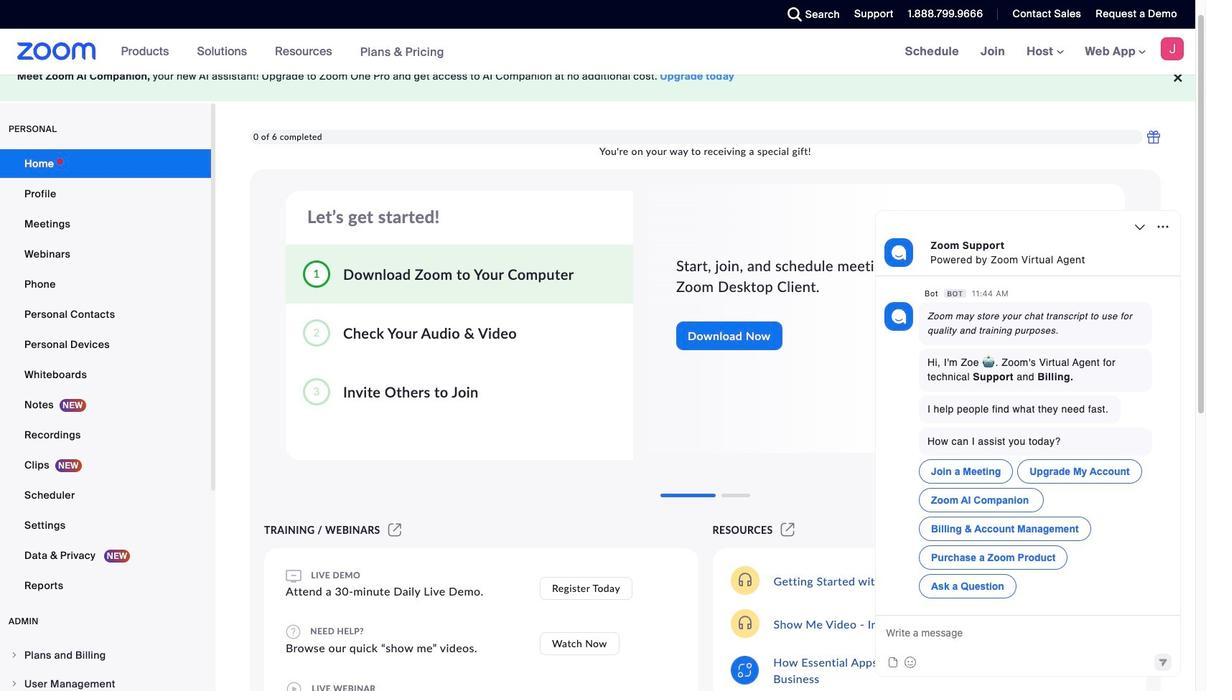 Task type: describe. For each thing, give the bounding box(es) containing it.
window new image
[[386, 524, 404, 537]]

1 menu item from the top
[[0, 642, 211, 670]]

profile picture image
[[1162, 37, 1185, 60]]

personal menu menu
[[0, 149, 211, 602]]

meetings navigation
[[895, 29, 1196, 75]]

window new image
[[779, 524, 797, 537]]

admin menu menu
[[0, 642, 211, 692]]



Task type: locate. For each thing, give the bounding box(es) containing it.
zoom logo image
[[17, 42, 96, 60]]

banner
[[0, 29, 1196, 75]]

right image
[[10, 652, 19, 660]]

product information navigation
[[110, 29, 455, 75]]

2 menu item from the top
[[0, 671, 211, 692]]

menu item
[[0, 642, 211, 670], [0, 671, 211, 692]]

1 vertical spatial menu item
[[0, 671, 211, 692]]

0 vertical spatial menu item
[[0, 642, 211, 670]]

right image
[[10, 680, 19, 689]]

footer
[[0, 52, 1196, 101]]



Task type: vqa. For each thing, say whether or not it's contained in the screenshot.
PRODUCT INFORMATION Navigation
yes



